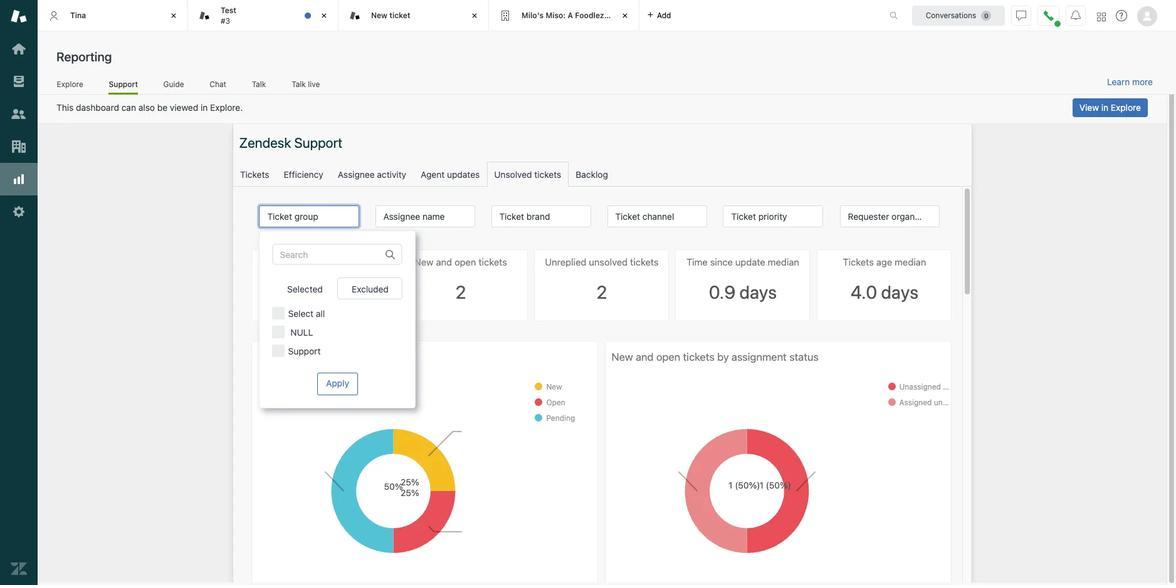 Task type: locate. For each thing, give the bounding box(es) containing it.
0 horizontal spatial close image
[[469, 9, 481, 22]]

this dashboard can also be viewed in explore.
[[56, 102, 243, 113]]

0 horizontal spatial close image
[[167, 9, 180, 22]]

support
[[109, 79, 138, 89]]

viewed
[[170, 102, 198, 113]]

close image
[[167, 9, 180, 22], [318, 9, 331, 22]]

close image for milo's miso: a foodlez subsidiary
[[619, 9, 632, 22]]

explore inside button
[[1111, 102, 1142, 113]]

2 close image from the left
[[619, 9, 632, 22]]

in inside button
[[1102, 102, 1109, 113]]

new ticket tab
[[339, 0, 489, 31]]

1 vertical spatial explore
[[1111, 102, 1142, 113]]

more
[[1133, 77, 1154, 87]]

0 horizontal spatial in
[[201, 102, 208, 113]]

close image
[[469, 9, 481, 22], [619, 9, 632, 22]]

explore down learn more link
[[1111, 102, 1142, 113]]

ticket
[[390, 11, 411, 20]]

1 close image from the left
[[469, 9, 481, 22]]

get started image
[[11, 41, 27, 57]]

dashboard
[[76, 102, 119, 113]]

talk
[[252, 79, 266, 89], [292, 79, 306, 89]]

new ticket
[[371, 11, 411, 20]]

in right the view
[[1102, 102, 1109, 113]]

view
[[1080, 102, 1100, 113]]

1 close image from the left
[[167, 9, 180, 22]]

talk left live
[[292, 79, 306, 89]]

can
[[122, 102, 136, 113]]

1 horizontal spatial talk
[[292, 79, 306, 89]]

close image left milo's on the top of page
[[469, 9, 481, 22]]

0 horizontal spatial talk
[[252, 79, 266, 89]]

close image for new ticket
[[469, 9, 481, 22]]

zendesk products image
[[1098, 12, 1106, 21]]

main element
[[0, 0, 38, 586]]

new
[[371, 11, 388, 20]]

zendesk support image
[[11, 8, 27, 24]]

milo's miso: a foodlez subsidiary
[[522, 11, 646, 20]]

explore up this
[[57, 79, 83, 89]]

zendesk image
[[11, 561, 27, 578]]

a
[[568, 11, 573, 20]]

talk right chat
[[252, 79, 266, 89]]

tina tab
[[38, 0, 188, 31]]

explore
[[57, 79, 83, 89], [1111, 102, 1142, 113]]

0 vertical spatial explore
[[57, 79, 83, 89]]

2 talk from the left
[[292, 79, 306, 89]]

tab containing test
[[188, 0, 339, 31]]

talk link
[[252, 79, 266, 93]]

get help image
[[1117, 10, 1128, 21]]

2 close image from the left
[[318, 9, 331, 22]]

talk live
[[292, 79, 320, 89]]

close image inside the new ticket tab
[[469, 9, 481, 22]]

1 horizontal spatial close image
[[318, 9, 331, 22]]

1 horizontal spatial close image
[[619, 9, 632, 22]]

tabs tab list
[[38, 0, 877, 31]]

in right viewed
[[201, 102, 208, 113]]

views image
[[11, 73, 27, 90]]

tab
[[188, 0, 339, 31]]

close image left new at the left of page
[[318, 9, 331, 22]]

close image left add dropdown button
[[619, 9, 632, 22]]

1 talk from the left
[[252, 79, 266, 89]]

2 in from the left
[[1102, 102, 1109, 113]]

subsidiary
[[606, 11, 646, 20]]

0 horizontal spatial explore
[[57, 79, 83, 89]]

reporting
[[56, 50, 112, 64]]

1 horizontal spatial explore
[[1111, 102, 1142, 113]]

in
[[201, 102, 208, 113], [1102, 102, 1109, 113]]

close image inside tab
[[318, 9, 331, 22]]

1 horizontal spatial in
[[1102, 102, 1109, 113]]

test
[[221, 6, 237, 15]]

close image inside milo's miso: a foodlez subsidiary tab
[[619, 9, 632, 22]]

close image left the #3
[[167, 9, 180, 22]]



Task type: describe. For each thing, give the bounding box(es) containing it.
view in explore
[[1080, 102, 1142, 113]]

learn more link
[[1108, 77, 1154, 88]]

live
[[308, 79, 320, 89]]

organizations image
[[11, 139, 27, 155]]

milo's
[[522, 11, 544, 20]]

guide
[[163, 79, 184, 89]]

also
[[138, 102, 155, 113]]

view in explore button
[[1073, 98, 1149, 117]]

button displays agent's chat status as invisible. image
[[1017, 10, 1027, 20]]

add
[[657, 10, 671, 20]]

add button
[[640, 0, 679, 31]]

explore.
[[210, 102, 243, 113]]

customers image
[[11, 106, 27, 122]]

chat link
[[209, 79, 227, 93]]

chat
[[210, 79, 226, 89]]

milo's miso: a foodlez subsidiary tab
[[489, 0, 646, 31]]

talk live link
[[291, 79, 321, 93]]

learn more
[[1108, 77, 1154, 87]]

miso:
[[546, 11, 566, 20]]

explore link
[[56, 79, 84, 93]]

admin image
[[11, 204, 27, 220]]

be
[[157, 102, 168, 113]]

notifications image
[[1071, 10, 1081, 20]]

talk for talk live
[[292, 79, 306, 89]]

support link
[[109, 79, 138, 95]]

talk for talk
[[252, 79, 266, 89]]

test #3
[[221, 6, 237, 25]]

foodlez
[[575, 11, 604, 20]]

#3
[[221, 16, 230, 25]]

learn
[[1108, 77, 1130, 87]]

tina
[[70, 11, 86, 20]]

1 in from the left
[[201, 102, 208, 113]]

close image inside tina "tab"
[[167, 9, 180, 22]]

conversations button
[[913, 5, 1006, 25]]

conversations
[[926, 10, 977, 20]]

reporting image
[[11, 171, 27, 188]]

this
[[56, 102, 74, 113]]

guide link
[[163, 79, 184, 93]]



Task type: vqa. For each thing, say whether or not it's contained in the screenshot.
Talk related to Talk
yes



